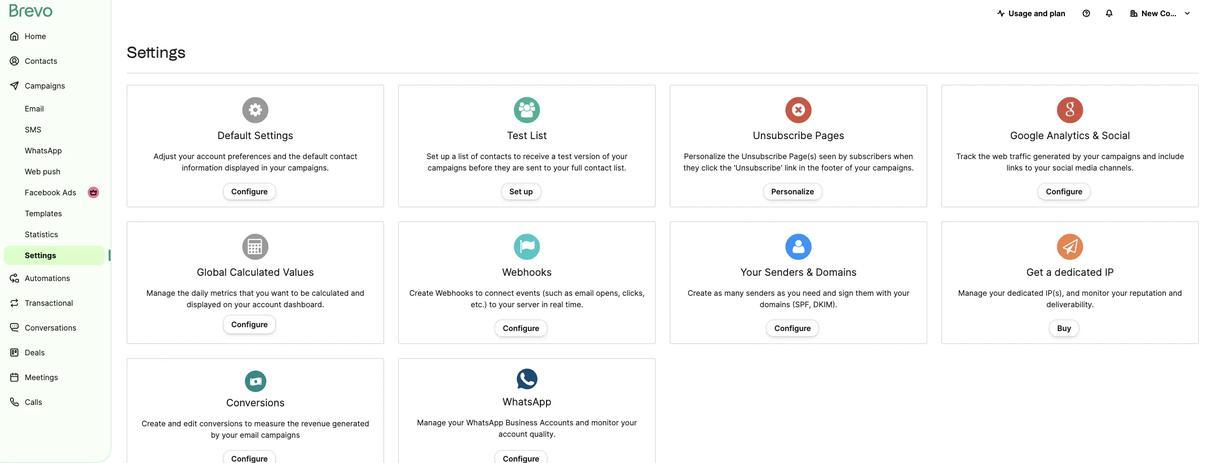 Task type: vqa. For each thing, say whether or not it's contained in the screenshot.


Task type: describe. For each thing, give the bounding box(es) containing it.
conversations link
[[4, 317, 105, 339]]

transactional link
[[4, 292, 105, 315]]

link
[[785, 163, 797, 173]]

campaigns. inside personalize the unsubscribe page(s) seen by subscribers when they click the 'unsubscribe' link in the footer of your campaigns.
[[873, 163, 914, 173]]

by for pages
[[839, 152, 848, 161]]

by inside create and edit conversions to measure the revenue generated by your email campaigns
[[211, 431, 220, 440]]

dedicated for a
[[1055, 267, 1103, 278]]

traffic
[[1010, 152, 1032, 161]]

'unsubscribe'
[[734, 163, 783, 173]]

by for analytics
[[1073, 152, 1082, 161]]

and inside "button"
[[1034, 9, 1048, 18]]

your senders & domains
[[741, 267, 857, 278]]

set for set up
[[510, 187, 522, 196]]

in inside create webhooks to connect events (such as email opens, clicks, etc.) to your server in real time.
[[542, 300, 548, 309]]

and inside manage your whatsapp business accounts and monitor your account quality.
[[576, 418, 589, 428]]

seen
[[819, 152, 837, 161]]

calls link
[[4, 391, 105, 414]]

and inside manage the daily metrics that you want to be calculated and displayed on your account dashboard.
[[351, 288, 365, 298]]

edit
[[184, 419, 197, 429]]

global
[[197, 267, 227, 278]]

list.
[[614, 163, 627, 173]]

2 horizontal spatial a
[[1047, 267, 1052, 278]]

and inside track the web traffic generated by your campaigns and include links to your social media channels.
[[1143, 152, 1157, 161]]

automations
[[25, 274, 70, 283]]

0 horizontal spatial of
[[471, 152, 478, 161]]

default settings
[[218, 130, 293, 142]]

test list
[[507, 130, 547, 142]]

1 vertical spatial whatsapp
[[503, 396, 552, 408]]

templates
[[25, 209, 62, 218]]

create webhooks to connect events (such as email opens, clicks, etc.) to your server in real time.
[[409, 288, 645, 309]]

full
[[572, 163, 582, 173]]

to inside track the web traffic generated by your campaigns and include links to your social media channels.
[[1025, 163, 1033, 173]]

templates link
[[4, 204, 105, 223]]

server
[[517, 300, 540, 309]]

that
[[239, 288, 254, 298]]

displayed inside adjust your account preferences and the default contact information displayed in your campaigns.
[[225, 163, 259, 173]]

unsubscribe inside personalize the unsubscribe page(s) seen by subscribers when they click the 'unsubscribe' link in the footer of your campaigns.
[[742, 152, 787, 161]]

connect
[[485, 288, 514, 298]]

list
[[458, 152, 469, 161]]

contact inside set up a list of contacts to receive a test version of your campaigns before they are sent to your full contact list.
[[585, 163, 612, 173]]

information
[[182, 163, 223, 173]]

test
[[558, 152, 572, 161]]

business
[[506, 418, 538, 428]]

senders
[[746, 288, 775, 298]]

track the web traffic generated by your campaigns and include links to your social media channels.
[[957, 152, 1185, 173]]

contacts
[[480, 152, 512, 161]]

and inside adjust your account preferences and the default contact information displayed in your campaigns.
[[273, 152, 287, 161]]

domains
[[760, 300, 791, 309]]

your inside create webhooks to connect events (such as email opens, clicks, etc.) to your server in real time.
[[499, 300, 515, 309]]

footer
[[822, 163, 843, 173]]

usage
[[1009, 9, 1032, 18]]

personalize for personalize the unsubscribe page(s) seen by subscribers when they click the 'unsubscribe' link in the footer of your campaigns.
[[684, 152, 726, 161]]

2 vertical spatial settings
[[25, 251, 56, 260]]

statistics link
[[4, 225, 105, 244]]

the up 'unsubscribe'
[[728, 152, 740, 161]]

the inside manage the daily metrics that you want to be calculated and displayed on your account dashboard.
[[178, 288, 189, 298]]

campaigns
[[25, 81, 65, 91]]

to right sent
[[544, 163, 551, 173]]

google analytics & social
[[1011, 130, 1131, 142]]

manage your whatsapp business accounts and monitor your account quality.
[[417, 418, 637, 439]]

meetings link
[[4, 366, 105, 389]]

(such
[[543, 288, 563, 298]]

they inside personalize the unsubscribe page(s) seen by subscribers when they click the 'unsubscribe' link in the footer of your campaigns.
[[684, 163, 700, 173]]

receive
[[523, 152, 550, 161]]

when
[[894, 152, 914, 161]]

deals
[[25, 348, 45, 358]]

to down 'connect'
[[489, 300, 497, 309]]

monitor inside manage your whatsapp business accounts and monitor your account quality.
[[592, 418, 619, 428]]

to up are
[[514, 152, 521, 161]]

whatsapp inside whatsapp link
[[25, 146, 62, 155]]

default
[[303, 152, 328, 161]]

set up
[[510, 187, 533, 196]]

new
[[1142, 9, 1159, 18]]

email link
[[4, 99, 105, 118]]

and right reputation at the right bottom of the page
[[1169, 288, 1183, 298]]

quality.
[[530, 430, 556, 439]]

email
[[25, 104, 44, 113]]

0 vertical spatial webhooks
[[502, 267, 552, 278]]

configure inside button
[[231, 320, 268, 329]]

automations link
[[4, 267, 105, 290]]

measure
[[254, 419, 285, 429]]

preferences
[[228, 152, 271, 161]]

statistics
[[25, 230, 58, 239]]

account inside manage your whatsapp business accounts and monitor your account quality.
[[499, 430, 528, 439]]

manage for get
[[959, 288, 988, 298]]

contact inside adjust your account preferences and the default contact information displayed in your campaigns.
[[330, 152, 357, 161]]

click
[[702, 163, 718, 173]]

displayed inside manage the daily metrics that you want to be calculated and displayed on your account dashboard.
[[187, 300, 221, 309]]

test
[[507, 130, 528, 142]]

adjust
[[154, 152, 177, 161]]

media
[[1076, 163, 1098, 173]]

list
[[530, 130, 547, 142]]

configure link for your senders & domains
[[767, 320, 819, 337]]

calls
[[25, 398, 42, 407]]

as inside create webhooks to connect events (such as email opens, clicks, etc.) to your server in real time.
[[565, 288, 573, 298]]

campaigns. inside adjust your account preferences and the default contact information displayed in your campaigns.
[[288, 163, 329, 173]]

channels.
[[1100, 163, 1134, 173]]

accounts
[[540, 418, 574, 428]]

0 horizontal spatial a
[[452, 152, 456, 161]]

the inside adjust your account preferences and the default contact information displayed in your campaigns.
[[289, 152, 301, 161]]

events
[[516, 288, 540, 298]]

they inside set up a list of contacts to receive a test version of your campaigns before they are sent to your full contact list.
[[495, 163, 511, 173]]

settings link
[[4, 246, 105, 265]]

adjust your account preferences and the default contact information displayed in your campaigns.
[[154, 152, 357, 173]]

company
[[1161, 9, 1196, 18]]

configure for google analytics & social
[[1046, 187, 1083, 196]]

up for set up a list of contacts to receive a test version of your campaigns before they are sent to your full contact list.
[[441, 152, 450, 161]]

domains
[[816, 267, 857, 278]]

0 vertical spatial unsubscribe
[[753, 130, 813, 142]]

contacts
[[25, 56, 57, 66]]

configure link for google analytics & social
[[1038, 183, 1091, 200]]

0 vertical spatial settings
[[127, 43, 186, 61]]

revenue
[[301, 419, 330, 429]]

calculated
[[312, 288, 349, 298]]

analytics
[[1047, 130, 1090, 142]]



Task type: locate. For each thing, give the bounding box(es) containing it.
they
[[495, 163, 511, 173], [684, 163, 700, 173]]

them
[[856, 288, 874, 298]]

web
[[993, 152, 1008, 161]]

0 horizontal spatial create
[[142, 419, 166, 429]]

0 vertical spatial generated
[[1034, 152, 1071, 161]]

1 vertical spatial &
[[807, 267, 813, 278]]

settings
[[127, 43, 186, 61], [254, 130, 293, 142], [25, 251, 56, 260]]

reputation
[[1130, 288, 1167, 298]]

as left many
[[714, 288, 723, 298]]

2 horizontal spatial campaigns
[[1102, 152, 1141, 161]]

1 horizontal spatial in
[[542, 300, 548, 309]]

2 horizontal spatial in
[[799, 163, 806, 173]]

by inside personalize the unsubscribe page(s) seen by subscribers when they click the 'unsubscribe' link in the footer of your campaigns.
[[839, 152, 848, 161]]

2 horizontal spatial as
[[777, 288, 786, 298]]

your inside create and edit conversions to measure the revenue generated by your email campaigns
[[222, 431, 238, 440]]

they left "click"
[[684, 163, 700, 173]]

by inside track the web traffic generated by your campaigns and include links to your social media channels.
[[1073, 152, 1082, 161]]

get
[[1027, 267, 1044, 278]]

the left default
[[289, 152, 301, 161]]

1 horizontal spatial personalize
[[772, 187, 815, 196]]

&
[[1093, 130, 1099, 142], [807, 267, 813, 278]]

0 horizontal spatial manage
[[146, 288, 175, 298]]

2 as from the left
[[714, 288, 723, 298]]

0 horizontal spatial they
[[495, 163, 511, 173]]

configure link down (spf,
[[767, 320, 819, 337]]

by up media
[[1073, 152, 1082, 161]]

unsubscribe up page(s)
[[753, 130, 813, 142]]

new company
[[1142, 9, 1196, 18]]

1 horizontal spatial &
[[1093, 130, 1099, 142]]

get a dedicated ip
[[1027, 267, 1114, 278]]

1 horizontal spatial manage
[[417, 418, 446, 428]]

create
[[409, 288, 434, 298], [688, 288, 712, 298], [142, 419, 166, 429]]

usage and plan button
[[990, 4, 1074, 23]]

campaigns
[[1102, 152, 1141, 161], [428, 163, 467, 173], [261, 431, 300, 440]]

dedicated down get
[[1008, 288, 1044, 298]]

0 horizontal spatial monitor
[[592, 418, 619, 428]]

in left the real
[[542, 300, 548, 309]]

create for your senders & domains
[[688, 288, 712, 298]]

0 vertical spatial displayed
[[225, 163, 259, 173]]

personalize
[[684, 152, 726, 161], [772, 187, 815, 196]]

1 horizontal spatial settings
[[127, 43, 186, 61]]

usage and plan
[[1009, 9, 1066, 18]]

2 they from the left
[[684, 163, 700, 173]]

conversions
[[199, 419, 243, 429]]

up for set up
[[524, 187, 533, 196]]

0 vertical spatial dedicated
[[1055, 267, 1103, 278]]

you for calculated
[[256, 288, 269, 298]]

1 vertical spatial account
[[252, 300, 282, 309]]

0 vertical spatial monitor
[[1082, 288, 1110, 298]]

1 horizontal spatial set
[[510, 187, 522, 196]]

plan
[[1050, 9, 1066, 18]]

and left edit
[[168, 419, 181, 429]]

0 horizontal spatial as
[[565, 288, 573, 298]]

1 vertical spatial email
[[240, 431, 259, 440]]

2 horizontal spatial account
[[499, 430, 528, 439]]

1 vertical spatial displayed
[[187, 300, 221, 309]]

campaigns down list
[[428, 163, 467, 173]]

ip(s),
[[1046, 288, 1065, 298]]

1 horizontal spatial a
[[552, 152, 556, 161]]

as up domains
[[777, 288, 786, 298]]

as up the time.
[[565, 288, 573, 298]]

and left plan
[[1034, 9, 1048, 18]]

configure down adjust your account preferences and the default contact information displayed in your campaigns. on the top left of page
[[231, 187, 268, 196]]

configure
[[231, 187, 268, 196], [1046, 187, 1083, 196], [231, 320, 268, 329], [503, 324, 540, 333], [775, 324, 811, 333]]

of right version
[[602, 152, 610, 161]]

1 vertical spatial settings
[[254, 130, 293, 142]]

0 vertical spatial account
[[197, 152, 226, 161]]

the inside track the web traffic generated by your campaigns and include links to your social media channels.
[[979, 152, 991, 161]]

generated inside create and edit conversions to measure the revenue generated by your email campaigns
[[332, 419, 369, 429]]

they down contacts
[[495, 163, 511, 173]]

personalize inside personalize the unsubscribe page(s) seen by subscribers when they click the 'unsubscribe' link in the footer of your campaigns.
[[684, 152, 726, 161]]

personalize down link
[[772, 187, 815, 196]]

2 horizontal spatial settings
[[254, 130, 293, 142]]

1 horizontal spatial campaigns
[[428, 163, 467, 173]]

campaigns.
[[288, 163, 329, 173], [873, 163, 914, 173]]

webhooks inside create webhooks to connect events (such as email opens, clicks, etc.) to your server in real time.
[[436, 288, 474, 298]]

manage inside manage your whatsapp business accounts and monitor your account quality.
[[417, 418, 446, 428]]

set up link
[[501, 183, 541, 200]]

meetings
[[25, 373, 58, 382]]

up inside set up a list of contacts to receive a test version of your campaigns before they are sent to your full contact list.
[[441, 152, 450, 161]]

2 horizontal spatial by
[[1073, 152, 1082, 161]]

set
[[427, 152, 439, 161], [510, 187, 522, 196]]

unsubscribe up 'unsubscribe'
[[742, 152, 787, 161]]

home link
[[4, 25, 105, 48]]

configure link for default settings
[[223, 183, 276, 200]]

contact down version
[[585, 163, 612, 173]]

1 horizontal spatial dedicated
[[1055, 267, 1103, 278]]

and right accounts
[[576, 418, 589, 428]]

a left list
[[452, 152, 456, 161]]

webhooks up "events"
[[502, 267, 552, 278]]

manage your dedicated ip(s), and monitor your reputation and deliverability.
[[959, 288, 1183, 309]]

0 horizontal spatial contact
[[330, 152, 357, 161]]

1 they from the left
[[495, 163, 511, 173]]

account inside adjust your account preferences and the default contact information displayed in your campaigns.
[[197, 152, 226, 161]]

track
[[957, 152, 977, 161]]

configure for webhooks
[[503, 324, 540, 333]]

0 horizontal spatial campaigns.
[[288, 163, 329, 173]]

manage inside manage the daily metrics that you want to be calculated and displayed on your account dashboard.
[[146, 288, 175, 298]]

& left the social on the right of the page
[[1093, 130, 1099, 142]]

and inside create and edit conversions to measure the revenue generated by your email campaigns
[[168, 419, 181, 429]]

whatsapp up business
[[503, 396, 552, 408]]

the right "click"
[[720, 163, 732, 173]]

manage for global
[[146, 288, 175, 298]]

configure down server
[[503, 324, 540, 333]]

your inside manage the daily metrics that you want to be calculated and displayed on your account dashboard.
[[234, 300, 250, 309]]

create for conversions
[[142, 419, 166, 429]]

1 horizontal spatial displayed
[[225, 163, 259, 173]]

0 horizontal spatial set
[[427, 152, 439, 161]]

the
[[289, 152, 301, 161], [728, 152, 740, 161], [979, 152, 991, 161], [720, 163, 732, 173], [808, 163, 820, 173], [178, 288, 189, 298], [287, 419, 299, 429]]

of inside personalize the unsubscribe page(s) seen by subscribers when they click the 'unsubscribe' link in the footer of your campaigns.
[[846, 163, 853, 173]]

0 vertical spatial up
[[441, 152, 450, 161]]

email inside create webhooks to connect events (such as email opens, clicks, etc.) to your server in real time.
[[575, 288, 594, 298]]

0 horizontal spatial in
[[261, 163, 268, 173]]

of
[[471, 152, 478, 161], [602, 152, 610, 161], [846, 163, 853, 173]]

home
[[25, 31, 46, 41]]

1 as from the left
[[565, 288, 573, 298]]

0 horizontal spatial generated
[[332, 419, 369, 429]]

in right link
[[799, 163, 806, 173]]

1 vertical spatial webhooks
[[436, 288, 474, 298]]

0 horizontal spatial settings
[[25, 251, 56, 260]]

in down preferences
[[261, 163, 268, 173]]

a right get
[[1047, 267, 1052, 278]]

include
[[1159, 152, 1185, 161]]

email down measure
[[240, 431, 259, 440]]

2 vertical spatial account
[[499, 430, 528, 439]]

3 as from the left
[[777, 288, 786, 298]]

you up (spf,
[[788, 288, 801, 298]]

manage the daily metrics that you want to be calculated and displayed on your account dashboard.
[[146, 288, 365, 309]]

be
[[301, 288, 310, 298]]

campaigns down measure
[[261, 431, 300, 440]]

email up the time.
[[575, 288, 594, 298]]

in inside personalize the unsubscribe page(s) seen by subscribers when they click the 'unsubscribe' link in the footer of your campaigns.
[[799, 163, 806, 173]]

whatsapp up the web push
[[25, 146, 62, 155]]

you inside create as many senders as you need and sign them with your domains (spf, dkim).
[[788, 288, 801, 298]]

by right seen
[[839, 152, 848, 161]]

the down page(s)
[[808, 163, 820, 173]]

of right footer
[[846, 163, 853, 173]]

create for webhooks
[[409, 288, 434, 298]]

0 horizontal spatial by
[[211, 431, 220, 440]]

up inside set up link
[[524, 187, 533, 196]]

1 vertical spatial set
[[510, 187, 522, 196]]

clicks,
[[623, 288, 645, 298]]

dedicated for your
[[1008, 288, 1044, 298]]

opens,
[[596, 288, 620, 298]]

many
[[725, 288, 744, 298]]

and up the dkim). at right
[[823, 288, 837, 298]]

1 horizontal spatial by
[[839, 152, 848, 161]]

& for domains
[[807, 267, 813, 278]]

left___rvooi image
[[90, 189, 97, 196]]

page(s)
[[789, 152, 817, 161]]

a left test
[[552, 152, 556, 161]]

account up information
[[197, 152, 226, 161]]

web push
[[25, 167, 61, 176]]

calculated
[[230, 267, 280, 278]]

daily
[[191, 288, 208, 298]]

the inside create and edit conversions to measure the revenue generated by your email campaigns
[[287, 419, 299, 429]]

displayed down daily
[[187, 300, 221, 309]]

account
[[197, 152, 226, 161], [252, 300, 282, 309], [499, 430, 528, 439]]

and left include at the right of the page
[[1143, 152, 1157, 161]]

configure link
[[223, 183, 276, 200], [1038, 183, 1091, 200], [495, 320, 548, 337], [767, 320, 819, 337]]

by down conversions
[[211, 431, 220, 440]]

your
[[179, 152, 195, 161], [612, 152, 628, 161], [1084, 152, 1100, 161], [270, 163, 286, 173], [554, 163, 569, 173], [855, 163, 871, 173], [1035, 163, 1051, 173], [894, 288, 910, 298], [990, 288, 1006, 298], [1112, 288, 1128, 298], [234, 300, 250, 309], [499, 300, 515, 309], [448, 418, 464, 428], [621, 418, 637, 428], [222, 431, 238, 440]]

displayed down preferences
[[225, 163, 259, 173]]

dashboard.
[[284, 300, 324, 309]]

& up need
[[807, 267, 813, 278]]

1 horizontal spatial campaigns.
[[873, 163, 914, 173]]

up down sent
[[524, 187, 533, 196]]

0 vertical spatial email
[[575, 288, 594, 298]]

(spf,
[[793, 300, 812, 309]]

configure link down server
[[495, 320, 548, 337]]

create and edit conversions to measure the revenue generated by your email campaigns
[[142, 419, 369, 440]]

2 horizontal spatial manage
[[959, 288, 988, 298]]

deals link
[[4, 341, 105, 364]]

a
[[452, 152, 456, 161], [552, 152, 556, 161], [1047, 267, 1052, 278]]

set inside set up a list of contacts to receive a test version of your campaigns before they are sent to your full contact list.
[[427, 152, 439, 161]]

1 horizontal spatial as
[[714, 288, 723, 298]]

1 horizontal spatial you
[[788, 288, 801, 298]]

of right list
[[471, 152, 478, 161]]

up left list
[[441, 152, 450, 161]]

email inside create and edit conversions to measure the revenue generated by your email campaigns
[[240, 431, 259, 440]]

transactional
[[25, 298, 73, 308]]

0 horizontal spatial email
[[240, 431, 259, 440]]

1 vertical spatial unsubscribe
[[742, 152, 787, 161]]

unsubscribe
[[753, 130, 813, 142], [742, 152, 787, 161]]

to left be
[[291, 288, 298, 298]]

and right preferences
[[273, 152, 287, 161]]

configure for your senders & domains
[[775, 324, 811, 333]]

to inside manage the daily metrics that you want to be calculated and displayed on your account dashboard.
[[291, 288, 298, 298]]

generated inside track the web traffic generated by your campaigns and include links to your social media channels.
[[1034, 152, 1071, 161]]

the left web
[[979, 152, 991, 161]]

time.
[[566, 300, 583, 309]]

configure down (spf,
[[775, 324, 811, 333]]

senders
[[765, 267, 804, 278]]

monitor inside manage your dedicated ip(s), and monitor your reputation and deliverability.
[[1082, 288, 1110, 298]]

links
[[1007, 163, 1023, 173]]

0 horizontal spatial you
[[256, 288, 269, 298]]

1 horizontal spatial create
[[409, 288, 434, 298]]

facebook
[[25, 188, 60, 197]]

before
[[469, 163, 493, 173]]

1 campaigns. from the left
[[288, 163, 329, 173]]

0 horizontal spatial personalize
[[684, 152, 726, 161]]

you right that
[[256, 288, 269, 298]]

2 horizontal spatial of
[[846, 163, 853, 173]]

contact right default
[[330, 152, 357, 161]]

deliverability.
[[1047, 300, 1094, 309]]

to left measure
[[245, 419, 252, 429]]

1 horizontal spatial contact
[[585, 163, 612, 173]]

global calculated values
[[197, 267, 314, 278]]

account inside manage the daily metrics that you want to be calculated and displayed on your account dashboard.
[[252, 300, 282, 309]]

manage inside manage your dedicated ip(s), and monitor your reputation and deliverability.
[[959, 288, 988, 298]]

configure link down adjust your account preferences and the default contact information displayed in your campaigns. on the top left of page
[[223, 183, 276, 200]]

1 vertical spatial personalize
[[772, 187, 815, 196]]

sign
[[839, 288, 854, 298]]

1 vertical spatial monitor
[[592, 418, 619, 428]]

0 horizontal spatial up
[[441, 152, 450, 161]]

whatsapp
[[25, 146, 62, 155], [503, 396, 552, 408], [466, 418, 504, 428]]

1 horizontal spatial they
[[684, 163, 700, 173]]

contacts link
[[4, 50, 105, 72]]

values
[[283, 267, 314, 278]]

unsubscribe pages
[[753, 130, 845, 142]]

0 vertical spatial campaigns
[[1102, 152, 1141, 161]]

create inside create webhooks to connect events (such as email opens, clicks, etc.) to your server in real time.
[[409, 288, 434, 298]]

google
[[1011, 130, 1044, 142]]

set for set up a list of contacts to receive a test version of your campaigns before they are sent to your full contact list.
[[427, 152, 439, 161]]

want
[[271, 288, 289, 298]]

create inside create as many senders as you need and sign them with your domains (spf, dkim).
[[688, 288, 712, 298]]

email
[[575, 288, 594, 298], [240, 431, 259, 440]]

1 vertical spatial up
[[524, 187, 533, 196]]

0 horizontal spatial account
[[197, 152, 226, 161]]

social
[[1053, 163, 1074, 173]]

personalize up "click"
[[684, 152, 726, 161]]

dedicated up manage your dedicated ip(s), and monitor your reputation and deliverability.
[[1055, 267, 1103, 278]]

set left list
[[427, 152, 439, 161]]

whatsapp left business
[[466, 418, 504, 428]]

configure link for webhooks
[[495, 320, 548, 337]]

you
[[256, 288, 269, 298], [788, 288, 801, 298]]

the left the revenue at the left of page
[[287, 419, 299, 429]]

your
[[741, 267, 762, 278]]

to right links
[[1025, 163, 1033, 173]]

campaigns. down default
[[288, 163, 329, 173]]

account down business
[[499, 430, 528, 439]]

0 vertical spatial set
[[427, 152, 439, 161]]

set down are
[[510, 187, 522, 196]]

0 vertical spatial &
[[1093, 130, 1099, 142]]

create inside create and edit conversions to measure the revenue generated by your email campaigns
[[142, 419, 166, 429]]

generated right the revenue at the left of page
[[332, 419, 369, 429]]

configure for default settings
[[231, 187, 268, 196]]

0 vertical spatial personalize
[[684, 152, 726, 161]]

configure link down social
[[1038, 183, 1091, 200]]

1 vertical spatial dedicated
[[1008, 288, 1044, 298]]

configure down social
[[1046, 187, 1083, 196]]

sent
[[526, 163, 542, 173]]

0 horizontal spatial &
[[807, 267, 813, 278]]

need
[[803, 288, 821, 298]]

and inside create as many senders as you need and sign them with your domains (spf, dkim).
[[823, 288, 837, 298]]

1 vertical spatial generated
[[332, 419, 369, 429]]

and up deliverability.
[[1067, 288, 1080, 298]]

dedicated inside manage your dedicated ip(s), and monitor your reputation and deliverability.
[[1008, 288, 1044, 298]]

2 vertical spatial whatsapp
[[466, 418, 504, 428]]

with
[[877, 288, 892, 298]]

2 campaigns. from the left
[[873, 163, 914, 173]]

your inside personalize the unsubscribe page(s) seen by subscribers when they click the 'unsubscribe' link in the footer of your campaigns.
[[855, 163, 871, 173]]

2 you from the left
[[788, 288, 801, 298]]

0 horizontal spatial webhooks
[[436, 288, 474, 298]]

personalize the unsubscribe page(s) seen by subscribers when they click the 'unsubscribe' link in the footer of your campaigns.
[[684, 152, 914, 173]]

whatsapp inside manage your whatsapp business accounts and monitor your account quality.
[[466, 418, 504, 428]]

1 horizontal spatial account
[[252, 300, 282, 309]]

conversations
[[25, 323, 76, 333]]

you for senders
[[788, 288, 801, 298]]

campaigns inside track the web traffic generated by your campaigns and include links to your social media channels.
[[1102, 152, 1141, 161]]

you inside manage the daily metrics that you want to be calculated and displayed on your account dashboard.
[[256, 288, 269, 298]]

your inside create as many senders as you need and sign them with your domains (spf, dkim).
[[894, 288, 910, 298]]

campaigns up channels. on the top right
[[1102, 152, 1141, 161]]

& for social
[[1093, 130, 1099, 142]]

version
[[574, 152, 600, 161]]

0 vertical spatial contact
[[330, 152, 357, 161]]

0 horizontal spatial displayed
[[187, 300, 221, 309]]

on
[[223, 300, 232, 309]]

2 vertical spatial campaigns
[[261, 431, 300, 440]]

pages
[[816, 130, 845, 142]]

1 horizontal spatial email
[[575, 288, 594, 298]]

buy link
[[1050, 320, 1080, 337]]

1 horizontal spatial generated
[[1034, 152, 1071, 161]]

0 horizontal spatial campaigns
[[261, 431, 300, 440]]

generated up social
[[1034, 152, 1071, 161]]

webhooks up etc.)
[[436, 288, 474, 298]]

2 horizontal spatial create
[[688, 288, 712, 298]]

to up etc.)
[[476, 288, 483, 298]]

the left daily
[[178, 288, 189, 298]]

0 horizontal spatial dedicated
[[1008, 288, 1044, 298]]

and right calculated
[[351, 288, 365, 298]]

personalize for personalize
[[772, 187, 815, 196]]

in inside adjust your account preferences and the default contact information displayed in your campaigns.
[[261, 163, 268, 173]]

new company button
[[1123, 4, 1199, 23]]

1 horizontal spatial of
[[602, 152, 610, 161]]

1 vertical spatial campaigns
[[428, 163, 467, 173]]

create as many senders as you need and sign them with your domains (spf, dkim).
[[688, 288, 910, 309]]

1 vertical spatial contact
[[585, 163, 612, 173]]

account down want
[[252, 300, 282, 309]]

configure down manage the daily metrics that you want to be calculated and displayed on your account dashboard.
[[231, 320, 268, 329]]

campaigns. down when
[[873, 163, 914, 173]]

configure button
[[223, 315, 276, 334]]

campaigns inside set up a list of contacts to receive a test version of your campaigns before they are sent to your full contact list.
[[428, 163, 467, 173]]

subscribers
[[850, 152, 892, 161]]

1 horizontal spatial monitor
[[1082, 288, 1110, 298]]

0 vertical spatial whatsapp
[[25, 146, 62, 155]]

campaigns inside create and edit conversions to measure the revenue generated by your email campaigns
[[261, 431, 300, 440]]

to inside create and edit conversions to measure the revenue generated by your email campaigns
[[245, 419, 252, 429]]

1 horizontal spatial up
[[524, 187, 533, 196]]

1 horizontal spatial webhooks
[[502, 267, 552, 278]]

facebook ads link
[[4, 183, 105, 202]]

1 you from the left
[[256, 288, 269, 298]]



